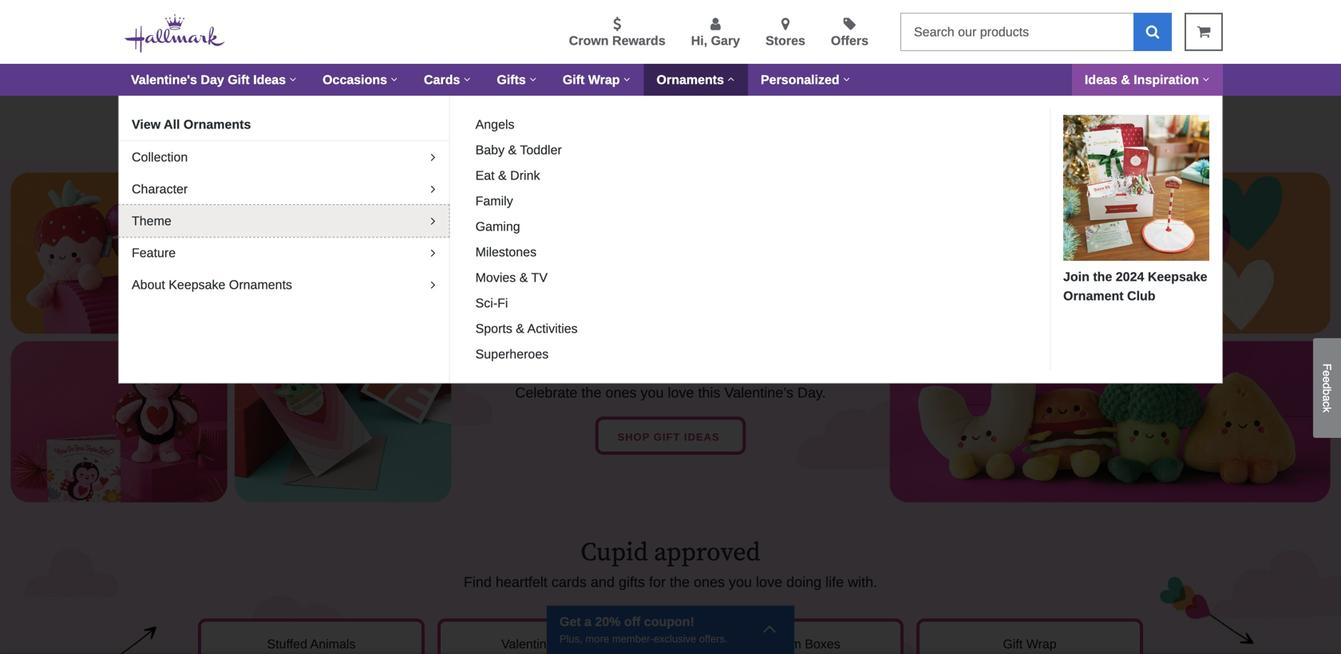 Task type: vqa. For each thing, say whether or not it's contained in the screenshot.
surprises.
no



Task type: locate. For each thing, give the bounding box(es) containing it.
0 vertical spatial day.
[[410, 111, 433, 123]]

shop
[[975, 134, 1002, 147], [618, 432, 650, 444]]

1 horizontal spatial cards
[[1073, 134, 1102, 147]]

cards
[[1073, 134, 1102, 147], [552, 574, 587, 591]]

1 vertical spatial gift wrap
[[1003, 638, 1057, 652]]

search image
[[1147, 24, 1160, 39]]

2 ideas from the left
[[1085, 73, 1118, 87]]

1 ideas from the left
[[253, 73, 286, 87]]

a
[[774, 111, 780, 123], [918, 111, 924, 123], [1321, 396, 1334, 402], [585, 615, 592, 630]]

0 vertical spatial crown
[[569, 34, 609, 48]]

1 horizontal spatial shop
[[975, 134, 1002, 147]]

& up directly
[[1121, 73, 1131, 87]]

0 vertical spatial cards
[[424, 73, 460, 87]]

1 horizontal spatial to
[[1156, 111, 1167, 123]]

a right get
[[585, 615, 592, 630]]

1 vertical spatial the
[[582, 385, 602, 401]]

valentine's up order
[[131, 73, 197, 87]]

0 horizontal spatial cards
[[552, 574, 587, 591]]

shop personalized cards
[[975, 134, 1105, 147]]

shop left gift
[[618, 432, 650, 444]]

1 horizontal spatial gift wrap
[[1003, 638, 1057, 652]]

valentine's inside valentine's day gift ideas link
[[131, 73, 197, 87]]

2 with from the left
[[955, 111, 978, 123]]

0 vertical spatial cards
[[1073, 134, 1102, 147]]

love left doing at bottom
[[756, 574, 783, 591]]

icon image down directly
[[1105, 135, 1112, 147]]

cupid approved main content
[[0, 96, 1342, 655]]

shipping
[[533, 111, 582, 123]]

fi
[[498, 296, 508, 311]]

rewards.
[[697, 111, 748, 123]]

cupid approved banner
[[192, 537, 1150, 594]]

0 horizontal spatial ideas
[[253, 73, 286, 87]]

0 vertical spatial valentine's
[[131, 73, 197, 87]]

2 horizontal spatial gift
[[1003, 638, 1023, 652]]

0 horizontal spatial shop
[[618, 432, 650, 444]]

card
[[928, 111, 952, 123]]

0 horizontal spatial love
[[668, 385, 694, 401]]

0 horizontal spatial valentine's
[[131, 73, 197, 87]]

directly
[[1112, 111, 1153, 123]]

character
[[132, 182, 188, 196]]

a inside get a 20% off coupon! plus, more member-exclusive offers.
[[585, 615, 592, 630]]

ideas up message
[[1085, 73, 1118, 87]]

movies
[[476, 271, 516, 285]]

valentine's
[[725, 385, 794, 401], [502, 638, 563, 652]]

you up gift
[[641, 385, 664, 401]]

crown inside free shipping on $30+ with crown rewards. not a member? link
[[658, 111, 694, 123]]

hallmark link
[[125, 13, 238, 56]]

crown rewards link
[[569, 17, 666, 50]]

2 vertical spatial ornaments
[[229, 278, 292, 292]]

1 vertical spatial for
[[649, 574, 666, 591]]

1 vertical spatial wrap
[[1027, 638, 1057, 652]]

2 horizontal spatial icon image
[[1105, 135, 1112, 147]]

ones
[[606, 385, 637, 401], [694, 574, 725, 591]]

gaming link
[[469, 217, 527, 236]]

love inside cupid approved find heartfelt cards and gifts for the ones you love doing life with.
[[756, 574, 783, 591]]

icon image down it
[[313, 135, 321, 147]]

them.
[[1170, 111, 1200, 123]]

icon image
[[313, 135, 321, 147], [1105, 135, 1112, 147], [763, 618, 777, 640]]

valentine's down get
[[502, 638, 563, 652]]

1 vertical spatial day.
[[798, 385, 826, 401]]

this
[[698, 385, 721, 401]]

0 horizontal spatial valentine's
[[502, 638, 563, 652]]

1 horizontal spatial ideas
[[1085, 73, 1118, 87]]

with
[[632, 111, 655, 123], [955, 111, 978, 123]]

movies & tv link
[[469, 268, 554, 288]]

you inside cupid approved find heartfelt cards and gifts for the ones you love doing life with.
[[729, 574, 752, 591]]

1 vertical spatial valentine's
[[347, 111, 406, 123]]

e up b
[[1321, 377, 1334, 383]]

ones up shop gift ideas
[[606, 385, 637, 401]]

celebrate
[[515, 385, 578, 401]]

keepsake up the club
[[1148, 270, 1208, 284]]

tab list containing view all ornaments
[[119, 109, 449, 301]]

0 horizontal spatial for
[[328, 111, 344, 123]]

0 horizontal spatial to
[[284, 111, 294, 123]]

you down approved
[[729, 574, 752, 591]]

join the 2024 keepsake ornament club link
[[1064, 115, 1210, 306]]

gift wrap inside cupid approved region
[[1003, 638, 1057, 652]]

1 horizontal spatial the
[[670, 574, 690, 591]]

tv
[[532, 271, 548, 285]]

wed.,
[[214, 111, 244, 123]]

2 horizontal spatial the
[[1094, 270, 1113, 284]]

1 vertical spatial shop
[[618, 432, 650, 444]]

wrap
[[588, 73, 620, 87], [1027, 638, 1057, 652]]

1 vertical spatial cards
[[566, 638, 601, 652]]

the right celebrate
[[582, 385, 602, 401]]

2 to from the left
[[1156, 111, 1167, 123]]

2 vertical spatial the
[[670, 574, 690, 591]]

valentine's down occasions link
[[347, 111, 406, 123]]

get
[[298, 111, 315, 123]]

gifts
[[619, 574, 645, 591]]

cards down get
[[566, 638, 601, 652]]

0 vertical spatial you
[[641, 385, 664, 401]]

1 horizontal spatial ones
[[694, 574, 725, 591]]

keepsake inside join the 2024 keepsake ornament club
[[1148, 270, 1208, 284]]

& for drink
[[498, 169, 507, 183]]

cupid approved image
[[0, 513, 1342, 655]]

toddler
[[520, 143, 562, 157]]

0 horizontal spatial day.
[[410, 111, 433, 123]]

with right card
[[955, 111, 978, 123]]

ornaments link
[[644, 64, 748, 96]]

0 vertical spatial shop
[[975, 134, 1002, 147]]

milestones link
[[469, 243, 543, 262]]

0 horizontal spatial gift
[[228, 73, 250, 87]]

2024
[[1116, 270, 1145, 284]]

the inside join the 2024 keepsake ornament club
[[1094, 270, 1113, 284]]

1 horizontal spatial tab list
[[463, 109, 1050, 371]]

crown
[[569, 34, 609, 48], [658, 111, 694, 123]]

offers.
[[699, 634, 728, 646]]

crown inside crown rewards 'link'
[[569, 34, 609, 48]]

for
[[328, 111, 344, 123], [649, 574, 666, 591]]

tab list
[[119, 109, 449, 301], [463, 109, 1050, 371]]

1 horizontal spatial for
[[649, 574, 666, 591]]

0 horizontal spatial you
[[641, 385, 664, 401]]

1 horizontal spatial wrap
[[1027, 638, 1057, 652]]

1 horizontal spatial crown
[[658, 111, 694, 123]]

ideas up 7
[[253, 73, 286, 87]]

to left them.
[[1156, 111, 1167, 123]]

get a 20% off coupon! plus, more member-exclusive offers.
[[560, 615, 728, 646]]

1 horizontal spatial with
[[955, 111, 978, 123]]

menu containing crown rewards
[[251, 14, 888, 50]]

cards
[[424, 73, 460, 87], [566, 638, 601, 652]]

0 horizontal spatial wrap
[[588, 73, 620, 87]]

0 horizontal spatial crown
[[569, 34, 609, 48]]

0 horizontal spatial the
[[582, 385, 602, 401]]

valentine's cards link
[[438, 619, 664, 655]]

cards down message
[[1073, 134, 1102, 147]]

menu
[[251, 14, 888, 50]]

1 vertical spatial valentine's
[[502, 638, 563, 652]]

stuffed
[[267, 638, 307, 652]]

for right gifts
[[649, 574, 666, 591]]

gary
[[711, 34, 740, 48]]

hi, gary
[[691, 34, 740, 48]]

1 vertical spatial ones
[[694, 574, 725, 591]]

on
[[586, 111, 600, 123]]

ornaments for about keepsake ornaments
[[229, 278, 292, 292]]

20%
[[595, 615, 621, 630]]

icon image left boxes
[[763, 618, 777, 640]]

baby
[[476, 143, 505, 157]]

sports & activities
[[476, 322, 578, 336]]

& right baby
[[508, 143, 517, 157]]

baby & toddler
[[476, 143, 562, 157]]

a left card
[[918, 111, 924, 123]]

1 horizontal spatial valentine's
[[725, 385, 794, 401]]

classroom
[[741, 638, 802, 652]]

for right it
[[328, 111, 344, 123]]

keepsake right about
[[169, 278, 226, 292]]

1 horizontal spatial valentine's
[[347, 111, 406, 123]]

0 horizontal spatial gift wrap
[[563, 73, 620, 87]]

shop for with
[[975, 134, 1002, 147]]

the down approved
[[670, 574, 690, 591]]

for inside cupid approved find heartfelt cards and gifts for the ones you love doing life with.
[[649, 574, 666, 591]]

free shipping on $30+ with crown rewards. not a member?
[[506, 111, 835, 123]]

classroom boxes
[[741, 638, 841, 652]]

shop down your
[[975, 134, 1002, 147]]

& right sports
[[516, 322, 525, 336]]

ornaments
[[657, 73, 724, 87], [184, 117, 251, 132], [229, 278, 292, 292]]

0 horizontal spatial icon image
[[313, 135, 321, 147]]

it
[[318, 111, 325, 123]]

1 e from the top
[[1321, 371, 1334, 377]]

1 horizontal spatial gift
[[563, 73, 585, 87]]

0 horizontal spatial cards
[[424, 73, 460, 87]]

ideas & inspiration
[[1085, 73, 1200, 87]]

0 vertical spatial gift wrap
[[563, 73, 620, 87]]

boxes
[[805, 638, 841, 652]]

1 vertical spatial love
[[756, 574, 783, 591]]

you
[[641, 385, 664, 401], [729, 574, 752, 591]]

icon image for details
[[313, 135, 321, 147]]

ideas
[[253, 73, 286, 87], [1085, 73, 1118, 87]]

banner
[[0, 0, 1342, 384]]

1 horizontal spatial cards
[[566, 638, 601, 652]]

cards left and
[[552, 574, 587, 591]]

0 horizontal spatial gift wrap link
[[550, 64, 644, 96]]

0 horizontal spatial tab list
[[119, 109, 449, 301]]

shop for you
[[618, 432, 650, 444]]

1 vertical spatial gift wrap link
[[917, 619, 1144, 655]]

the inside cupid approved find heartfelt cards and gifts for the ones you love doing life with.
[[670, 574, 690, 591]]

0 vertical spatial for
[[328, 111, 344, 123]]

and
[[591, 574, 615, 591]]

None search field
[[901, 13, 1172, 51]]

cards left gifts
[[424, 73, 460, 87]]

off
[[624, 615, 641, 630]]

2 tab list from the left
[[463, 109, 1050, 371]]

0 vertical spatial the
[[1094, 270, 1113, 284]]

1 horizontal spatial love
[[756, 574, 783, 591]]

wrap inside cupid approved region
[[1027, 638, 1057, 652]]

valentine's
[[131, 73, 197, 87], [347, 111, 406, 123]]

crown left rewards
[[569, 34, 609, 48]]

occasions link
[[310, 64, 411, 96]]

personalized link
[[748, 64, 864, 96]]

& left tv
[[520, 271, 528, 285]]

1 horizontal spatial keepsake
[[1148, 270, 1208, 284]]

crown down ornaments link
[[658, 111, 694, 123]]

Search our products search field
[[901, 13, 1134, 51]]

menu bar
[[118, 64, 1224, 96]]

0 vertical spatial wrap
[[588, 73, 620, 87]]

with right $30+
[[632, 111, 655, 123]]

not
[[751, 111, 771, 123]]

1 vertical spatial crown
[[658, 111, 694, 123]]

a up k
[[1321, 396, 1334, 402]]

& right eat
[[498, 169, 507, 183]]

0 horizontal spatial with
[[632, 111, 655, 123]]

0 vertical spatial ones
[[606, 385, 637, 401]]

photo
[[1009, 111, 1041, 123]]

1 to from the left
[[284, 111, 294, 123]]

gift inside valentine's day gift ideas link
[[228, 73, 250, 87]]

0 horizontal spatial ones
[[606, 385, 637, 401]]

ones down approved
[[694, 574, 725, 591]]

cupid approved region
[[0, 513, 1342, 655]]

eat & drink
[[476, 169, 540, 183]]

plus,
[[560, 634, 583, 646]]

gift wrap
[[563, 73, 620, 87], [1003, 638, 1057, 652]]

e up d
[[1321, 371, 1334, 377]]

1 tab list from the left
[[119, 109, 449, 301]]

0 vertical spatial love
[[668, 385, 694, 401]]

&
[[1121, 73, 1131, 87], [508, 143, 517, 157], [498, 169, 507, 183], [520, 271, 528, 285], [516, 322, 525, 336]]

0 horizontal spatial keepsake
[[169, 278, 226, 292]]

all
[[164, 117, 180, 132]]

personalized
[[761, 73, 840, 87]]

to right 7
[[284, 111, 294, 123]]

the up ornament
[[1094, 270, 1113, 284]]

1 horizontal spatial you
[[729, 574, 752, 591]]

1 vertical spatial cards
[[552, 574, 587, 591]]

approved
[[654, 537, 761, 569]]

coupon!
[[644, 615, 695, 630]]

0 vertical spatial gift wrap link
[[550, 64, 644, 96]]

valentine's right this on the right of page
[[725, 385, 794, 401]]

tab list containing angels
[[463, 109, 1050, 371]]

stuffed animals
[[267, 638, 356, 652]]

0 vertical spatial ornaments
[[657, 73, 724, 87]]

love
[[668, 385, 694, 401], [756, 574, 783, 591]]

1 vertical spatial you
[[729, 574, 752, 591]]

love left this on the right of page
[[668, 385, 694, 401]]

1 vertical spatial ornaments
[[184, 117, 251, 132]]

club
[[1128, 289, 1156, 303]]



Task type: describe. For each thing, give the bounding box(es) containing it.
valentine's cards
[[502, 638, 601, 652]]

menu bar containing valentine's day gift ideas
[[118, 64, 1224, 96]]

0 vertical spatial valentine's
[[725, 385, 794, 401]]

day
[[201, 73, 224, 87]]

member?
[[783, 111, 835, 123]]

stuffed animals link
[[198, 619, 425, 655]]

heartfelt
[[496, 574, 548, 591]]

shop gift ideas
[[618, 432, 724, 444]]

with.
[[848, 574, 878, 591]]

$30+
[[603, 111, 629, 123]]

ones inside cupid approved find heartfelt cards and gifts for the ones you love doing life with.
[[694, 574, 725, 591]]

send a card with your photo or message directly to them.
[[887, 111, 1200, 123]]

cards inside cupid approved find heartfelt cards and gifts for the ones you love doing life with.
[[552, 574, 587, 591]]

family link
[[469, 192, 520, 211]]

eat
[[476, 169, 495, 183]]

b
[[1321, 389, 1334, 396]]

cupid approved find heartfelt cards and gifts for the ones you love doing life with.
[[464, 537, 878, 591]]

hi,
[[691, 34, 708, 48]]

ornaments for view all ornaments
[[184, 117, 251, 132]]

f
[[1321, 364, 1334, 371]]

offers
[[831, 34, 869, 48]]

& for tv
[[520, 271, 528, 285]]

icon image for shop personalized cards
[[1105, 135, 1112, 147]]

offers link
[[831, 17, 869, 50]]

1 horizontal spatial gift wrap link
[[917, 619, 1144, 655]]

order
[[162, 111, 194, 123]]

f e e d b a c k
[[1321, 364, 1334, 413]]

stores
[[766, 34, 806, 48]]

about keepsake ornaments
[[132, 278, 292, 292]]

eat & drink link
[[469, 166, 547, 185]]

1 with from the left
[[632, 111, 655, 123]]

theme
[[132, 214, 172, 228]]

& for toddler
[[508, 143, 517, 157]]

join the 2024 keepsake ornament club image
[[1064, 115, 1210, 261]]

hi, gary link
[[691, 17, 740, 50]]

1 horizontal spatial day.
[[798, 385, 826, 401]]

sci-fi
[[476, 296, 508, 311]]

family
[[476, 194, 513, 208]]

member-
[[612, 634, 654, 646]]

valentine's inside cupid approved region
[[502, 638, 563, 652]]

free shipping on $30+ with crown rewards. not a member? link
[[497, 109, 844, 149]]

movies & tv
[[476, 271, 548, 285]]

theme tab panel
[[463, 109, 1210, 371]]

stores link
[[766, 17, 806, 50]]

superheroes link
[[469, 345, 555, 364]]

banner containing crown rewards
[[0, 0, 1342, 384]]

classroom boxes link
[[677, 619, 904, 655]]

2 e from the top
[[1321, 377, 1334, 383]]

free
[[506, 111, 530, 123]]

get
[[560, 615, 581, 630]]

more
[[586, 634, 609, 646]]

activities
[[528, 322, 578, 336]]

cards link
[[411, 64, 484, 96]]

c
[[1321, 402, 1334, 408]]

view all ornaments link
[[119, 109, 449, 141]]

sci-
[[476, 296, 498, 311]]

personalized
[[1005, 134, 1070, 147]]

hallmark image
[[125, 14, 225, 53]]

d
[[1321, 383, 1334, 389]]

message
[[1059, 111, 1108, 123]]

cards inside menu bar
[[424, 73, 460, 87]]

gift
[[654, 432, 681, 444]]

valentine's inside cupid approved main content
[[347, 111, 406, 123]]

sports
[[476, 322, 513, 336]]

inspiration
[[1134, 73, 1200, 87]]

gift inside cupid approved region
[[1003, 638, 1023, 652]]

order by wed., feb. 7 to get it for valentine's day.
[[162, 111, 433, 123]]

doing
[[787, 574, 822, 591]]

gifts link
[[484, 64, 550, 96]]

superheroes
[[476, 347, 549, 362]]

1 horizontal spatial icon image
[[763, 618, 777, 640]]

& for inspiration
[[1121, 73, 1131, 87]]

gifts
[[497, 73, 526, 87]]

join
[[1064, 270, 1090, 284]]

your
[[981, 111, 1006, 123]]

animals
[[310, 638, 356, 652]]

view
[[132, 117, 161, 132]]

k
[[1321, 408, 1334, 413]]

celebrate the ones you love this valentine's day.
[[515, 385, 826, 401]]

feature
[[132, 246, 176, 260]]

a right not
[[774, 111, 780, 123]]

cards inside cupid approved region
[[566, 638, 601, 652]]

sports & activities link
[[469, 319, 584, 339]]

angels link
[[469, 115, 521, 134]]

collection
[[132, 150, 188, 165]]

a inside button
[[1321, 396, 1334, 402]]

the for join
[[1094, 270, 1113, 284]]

7
[[274, 111, 280, 123]]

shopping cart image
[[1198, 24, 1211, 39]]

images of valentine's day better togethers, cards, and plushes on a light pink background with clouds image
[[0, 162, 1342, 513]]

cupid
[[581, 537, 648, 569]]

sci-fi link
[[469, 294, 515, 313]]

ideas & inspiration link
[[1072, 64, 1224, 96]]

about
[[132, 278, 165, 292]]

ideas
[[684, 432, 720, 444]]

the for celebrate
[[582, 385, 602, 401]]

occasions
[[323, 73, 387, 87]]

crown rewards
[[569, 34, 666, 48]]

milestones
[[476, 245, 537, 260]]

valentine's day gift ideas link
[[118, 64, 310, 96]]

& for activities
[[516, 322, 525, 336]]



